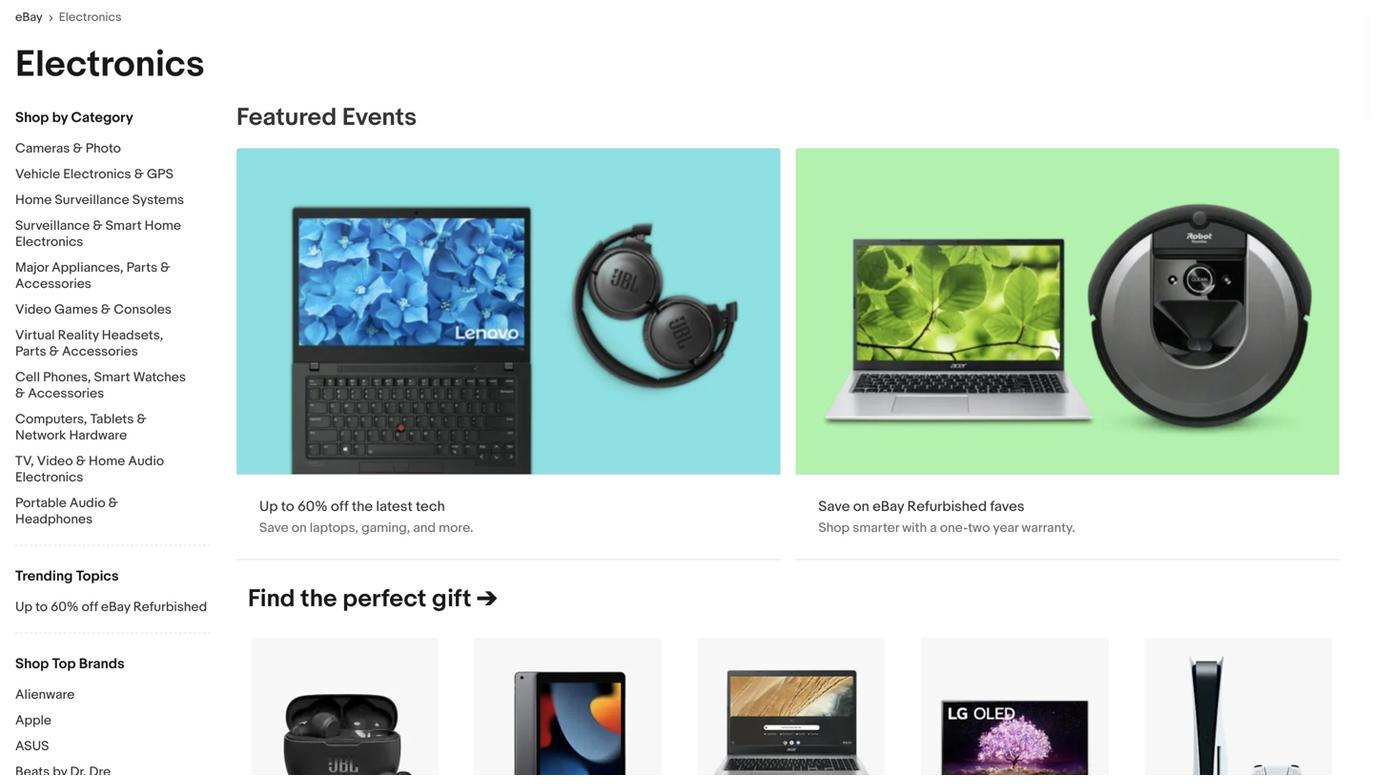 Task type: describe. For each thing, give the bounding box(es) containing it.
cell phones, smart watches & accessories link
[[15, 370, 197, 404]]

video games & consoles link
[[15, 302, 197, 320]]

60% for ebay
[[51, 600, 79, 616]]

& up consoles at the top of page
[[161, 260, 170, 276]]

year
[[994, 521, 1019, 537]]

topics
[[76, 568, 119, 585]]

off for ebay
[[82, 600, 98, 616]]

consoles
[[114, 302, 172, 318]]

headphones
[[15, 512, 93, 528]]

reality
[[58, 328, 99, 344]]

gps
[[147, 166, 173, 183]]

none text field containing save on ebay refurbished faves
[[796, 148, 1340, 560]]

up for the
[[259, 499, 278, 516]]

major
[[15, 260, 49, 276]]

off for the
[[331, 499, 349, 516]]

2 vertical spatial ebay
[[101, 600, 130, 616]]

latest
[[376, 499, 413, 516]]

faves
[[991, 499, 1025, 516]]

tv,
[[15, 454, 34, 470]]

0 vertical spatial smart
[[106, 218, 142, 234]]

systems
[[132, 192, 184, 208]]

0 horizontal spatial ebay
[[15, 10, 43, 25]]

watches
[[133, 370, 186, 386]]

tech
[[416, 499, 445, 516]]

cameras & photo vehicle electronics & gps home surveillance systems surveillance & smart home electronics major appliances, parts & accessories video games & consoles virtual reality headsets, parts & accessories cell phones, smart watches & accessories computers, tablets & network hardware tv, video & home audio electronics portable audio & headphones
[[15, 141, 186, 528]]

0 vertical spatial parts
[[127, 260, 158, 276]]

more.
[[439, 521, 474, 537]]

& right tablets
[[137, 412, 147, 428]]

alienware
[[15, 687, 75, 704]]

asus
[[15, 739, 49, 755]]

asus link
[[15, 739, 211, 757]]

up to 60% off ebay refurbished link
[[15, 600, 211, 618]]

up to 60% off the latest tech save on laptops, gaming, and more.
[[259, 499, 474, 537]]

events
[[342, 103, 417, 133]]

perfect
[[343, 585, 427, 615]]

& left photo
[[73, 141, 83, 157]]

one-
[[940, 521, 969, 537]]

portable
[[15, 496, 67, 512]]

two
[[969, 521, 991, 537]]

save inside save on ebay refurbished faves shop smarter with a one-two year warranty.
[[819, 499, 850, 516]]

shop top brands
[[15, 656, 125, 673]]

hardware
[[69, 428, 127, 444]]

on inside up to 60% off the latest tech save on laptops, gaming, and more.
[[292, 521, 307, 537]]

cameras & photo link
[[15, 141, 197, 159]]

alienware link
[[15, 687, 211, 705]]

virtual reality headsets, parts & accessories link
[[15, 328, 197, 362]]

0 vertical spatial surveillance
[[55, 192, 129, 208]]

tablets
[[90, 412, 134, 428]]

smarter
[[853, 521, 900, 537]]

top
[[52, 656, 76, 673]]

warranty.
[[1022, 521, 1076, 537]]

0 horizontal spatial parts
[[15, 344, 46, 360]]

network
[[15, 428, 66, 444]]

cell
[[15, 370, 40, 386]]

gaming,
[[362, 521, 410, 537]]

1 vertical spatial audio
[[70, 496, 105, 512]]

1 vertical spatial accessories
[[62, 344, 138, 360]]

brands
[[79, 656, 125, 673]]

vehicle electronics & gps link
[[15, 166, 197, 185]]

alienware apple asus
[[15, 687, 75, 755]]

photo
[[86, 141, 121, 157]]

& right games
[[101, 302, 111, 318]]

apple
[[15, 713, 51, 729]]

refurbished inside save on ebay refurbished faves shop smarter with a one-two year warranty.
[[908, 499, 987, 516]]

virtual
[[15, 328, 55, 344]]

home surveillance systems link
[[15, 192, 197, 210]]

none text field containing up to 60% off the latest tech
[[237, 148, 781, 560]]

save on ebay refurbished faves shop smarter with a one-two year warranty.
[[819, 499, 1076, 537]]

apple link
[[15, 713, 211, 731]]



Task type: vqa. For each thing, say whether or not it's contained in the screenshot.
Headsets,
yes



Task type: locate. For each thing, give the bounding box(es) containing it.
to inside up to 60% off the latest tech save on laptops, gaming, and more.
[[281, 499, 294, 516]]

appliances,
[[52, 260, 124, 276]]

home down the systems
[[145, 218, 181, 234]]

on inside save on ebay refurbished faves shop smarter with a one-two year warranty.
[[854, 499, 870, 516]]

1 vertical spatial off
[[82, 600, 98, 616]]

1 vertical spatial refurbished
[[133, 600, 207, 616]]

save
[[819, 499, 850, 516], [259, 521, 289, 537]]

surveillance up major
[[15, 218, 90, 234]]

trending topics
[[15, 568, 119, 585]]

find
[[248, 585, 295, 615]]

category
[[71, 109, 133, 126]]

& down the hardware on the left of the page
[[76, 454, 86, 470]]

gift
[[432, 585, 472, 615]]

1 horizontal spatial ebay
[[101, 600, 130, 616]]

0 vertical spatial off
[[331, 499, 349, 516]]

electronics
[[59, 10, 122, 25], [15, 43, 205, 87], [63, 166, 131, 183], [15, 234, 83, 250], [15, 470, 83, 486]]

1 horizontal spatial audio
[[128, 454, 164, 470]]

1 horizontal spatial parts
[[127, 260, 158, 276]]

ebay link
[[15, 10, 59, 25]]

computers, tablets & network hardware link
[[15, 412, 197, 446]]

1 vertical spatial parts
[[15, 344, 46, 360]]

shop for shop by category
[[15, 109, 49, 126]]

1 vertical spatial smart
[[94, 370, 130, 386]]

surveillance
[[55, 192, 129, 208], [15, 218, 90, 234]]

home down the hardware on the left of the page
[[89, 454, 125, 470]]

0 horizontal spatial audio
[[70, 496, 105, 512]]

0 vertical spatial video
[[15, 302, 51, 318]]

0 horizontal spatial up
[[15, 600, 32, 616]]

home down vehicle
[[15, 192, 52, 208]]

0 vertical spatial accessories
[[15, 276, 91, 292]]

1 vertical spatial ebay
[[873, 499, 905, 516]]

1 vertical spatial video
[[37, 454, 73, 470]]

1 vertical spatial save
[[259, 521, 289, 537]]

to down trending
[[35, 600, 48, 616]]

ebay
[[15, 10, 43, 25], [873, 499, 905, 516], [101, 600, 130, 616]]

None text field
[[796, 148, 1340, 560]]

smart
[[106, 218, 142, 234], [94, 370, 130, 386]]

0 vertical spatial on
[[854, 499, 870, 516]]

60%
[[298, 499, 328, 516], [51, 600, 79, 616]]

find the perfect gift ➔
[[248, 585, 498, 615]]

computers,
[[15, 412, 87, 428]]

shop
[[15, 109, 49, 126], [819, 521, 850, 537], [15, 656, 49, 673]]

featured events
[[237, 103, 417, 133]]

trending
[[15, 568, 73, 585]]

accessories up cell phones, smart watches & accessories link
[[62, 344, 138, 360]]

parts up cell
[[15, 344, 46, 360]]

save inside up to 60% off the latest tech save on laptops, gaming, and more.
[[259, 521, 289, 537]]

2 horizontal spatial home
[[145, 218, 181, 234]]

60% up laptops,
[[298, 499, 328, 516]]

up inside up to 60% off the latest tech save on laptops, gaming, and more.
[[259, 499, 278, 516]]

1 vertical spatial to
[[35, 600, 48, 616]]

1 horizontal spatial up
[[259, 499, 278, 516]]

➔
[[477, 585, 498, 615]]

1 horizontal spatial to
[[281, 499, 294, 516]]

shop by category
[[15, 109, 133, 126]]

60% for the
[[298, 499, 328, 516]]

1 horizontal spatial save
[[819, 499, 850, 516]]

on up smarter
[[854, 499, 870, 516]]

2 vertical spatial shop
[[15, 656, 49, 673]]

1 vertical spatial surveillance
[[15, 218, 90, 234]]

shop inside save on ebay refurbished faves shop smarter with a one-two year warranty.
[[819, 521, 850, 537]]

by
[[52, 109, 68, 126]]

1 vertical spatial shop
[[819, 521, 850, 537]]

major appliances, parts & accessories link
[[15, 260, 197, 294]]

1 vertical spatial up
[[15, 600, 32, 616]]

0 horizontal spatial 60%
[[51, 600, 79, 616]]

shop for shop top brands
[[15, 656, 49, 673]]

phones,
[[43, 370, 91, 386]]

1 horizontal spatial 60%
[[298, 499, 328, 516]]

off
[[331, 499, 349, 516], [82, 600, 98, 616]]

to for the
[[281, 499, 294, 516]]

surveillance down "vehicle electronics & gps" link on the top left of the page
[[55, 192, 129, 208]]

0 vertical spatial shop
[[15, 109, 49, 126]]

home
[[15, 192, 52, 208], [145, 218, 181, 234], [89, 454, 125, 470]]

1 horizontal spatial the
[[352, 499, 373, 516]]

1 horizontal spatial on
[[854, 499, 870, 516]]

&
[[73, 141, 83, 157], [134, 166, 144, 183], [93, 218, 103, 234], [161, 260, 170, 276], [101, 302, 111, 318], [49, 344, 59, 360], [15, 386, 25, 402], [137, 412, 147, 428], [76, 454, 86, 470], [108, 496, 118, 512]]

60% inside up to 60% off the latest tech save on laptops, gaming, and more.
[[298, 499, 328, 516]]

games
[[54, 302, 98, 318]]

up down trending
[[15, 600, 32, 616]]

audio
[[128, 454, 164, 470], [70, 496, 105, 512]]

up for ebay
[[15, 600, 32, 616]]

off up laptops,
[[331, 499, 349, 516]]

shop left by
[[15, 109, 49, 126]]

off inside up to 60% off the latest tech save on laptops, gaming, and more.
[[331, 499, 349, 516]]

& left gps
[[134, 166, 144, 183]]

1 vertical spatial the
[[301, 585, 337, 615]]

0 vertical spatial ebay
[[15, 10, 43, 25]]

0 vertical spatial audio
[[128, 454, 164, 470]]

portable audio & headphones link
[[15, 496, 197, 530]]

up
[[259, 499, 278, 516], [15, 600, 32, 616]]

vehicle
[[15, 166, 60, 183]]

1 vertical spatial on
[[292, 521, 307, 537]]

surveillance & smart home electronics link
[[15, 218, 197, 252]]

cameras
[[15, 141, 70, 157]]

0 horizontal spatial to
[[35, 600, 48, 616]]

smart down home surveillance systems link
[[106, 218, 142, 234]]

0 vertical spatial home
[[15, 192, 52, 208]]

0 vertical spatial 60%
[[298, 499, 328, 516]]

0 horizontal spatial home
[[15, 192, 52, 208]]

accessories up games
[[15, 276, 91, 292]]

to
[[281, 499, 294, 516], [35, 600, 48, 616]]

to for ebay
[[35, 600, 48, 616]]

2 horizontal spatial ebay
[[873, 499, 905, 516]]

0 vertical spatial refurbished
[[908, 499, 987, 516]]

1 horizontal spatial off
[[331, 499, 349, 516]]

a
[[930, 521, 937, 537]]

smart down the virtual reality headsets, parts & accessories link
[[94, 370, 130, 386]]

accessories up computers,
[[28, 386, 104, 402]]

2 vertical spatial accessories
[[28, 386, 104, 402]]

0 horizontal spatial save
[[259, 521, 289, 537]]

0 horizontal spatial the
[[301, 585, 337, 615]]

0 horizontal spatial off
[[82, 600, 98, 616]]

the right find at the bottom left of page
[[301, 585, 337, 615]]

parts
[[127, 260, 158, 276], [15, 344, 46, 360]]

video up virtual
[[15, 302, 51, 318]]

& down home surveillance systems link
[[93, 218, 103, 234]]

up up find at the bottom left of page
[[259, 499, 278, 516]]

audio down computers, tablets & network hardware link
[[128, 454, 164, 470]]

audio down tv, video & home audio electronics link
[[70, 496, 105, 512]]

on left laptops,
[[292, 521, 307, 537]]

and
[[413, 521, 436, 537]]

up to 60% off ebay refurbished
[[15, 600, 207, 616]]

laptops,
[[310, 521, 359, 537]]

the
[[352, 499, 373, 516], [301, 585, 337, 615]]

0 vertical spatial the
[[352, 499, 373, 516]]

1 horizontal spatial home
[[89, 454, 125, 470]]

None text field
[[237, 148, 781, 560]]

& down tv, video & home audio electronics link
[[108, 496, 118, 512]]

& up phones,
[[49, 344, 59, 360]]

60% down trending topics
[[51, 600, 79, 616]]

0 horizontal spatial on
[[292, 521, 307, 537]]

0 vertical spatial up
[[259, 499, 278, 516]]

featured
[[237, 103, 337, 133]]

video
[[15, 302, 51, 318], [37, 454, 73, 470]]

to up find at the bottom left of page
[[281, 499, 294, 516]]

2 vertical spatial home
[[89, 454, 125, 470]]

0 vertical spatial save
[[819, 499, 850, 516]]

0 vertical spatial to
[[281, 499, 294, 516]]

on
[[854, 499, 870, 516], [292, 521, 307, 537]]

tv, video & home audio electronics link
[[15, 454, 197, 488]]

headsets,
[[102, 328, 163, 344]]

& up computers,
[[15, 386, 25, 402]]

accessories
[[15, 276, 91, 292], [62, 344, 138, 360], [28, 386, 104, 402]]

parts up consoles at the top of page
[[127, 260, 158, 276]]

1 horizontal spatial refurbished
[[908, 499, 987, 516]]

shop left top
[[15, 656, 49, 673]]

1 vertical spatial home
[[145, 218, 181, 234]]

refurbished
[[908, 499, 987, 516], [133, 600, 207, 616]]

1 vertical spatial 60%
[[51, 600, 79, 616]]

the inside up to 60% off the latest tech save on laptops, gaming, and more.
[[352, 499, 373, 516]]

video down network
[[37, 454, 73, 470]]

with
[[903, 521, 927, 537]]

shop left smarter
[[819, 521, 850, 537]]

ebay inside save on ebay refurbished faves shop smarter with a one-two year warranty.
[[873, 499, 905, 516]]

off down topics
[[82, 600, 98, 616]]

0 horizontal spatial refurbished
[[133, 600, 207, 616]]

list
[[225, 638, 1358, 776]]

the up gaming,
[[352, 499, 373, 516]]



